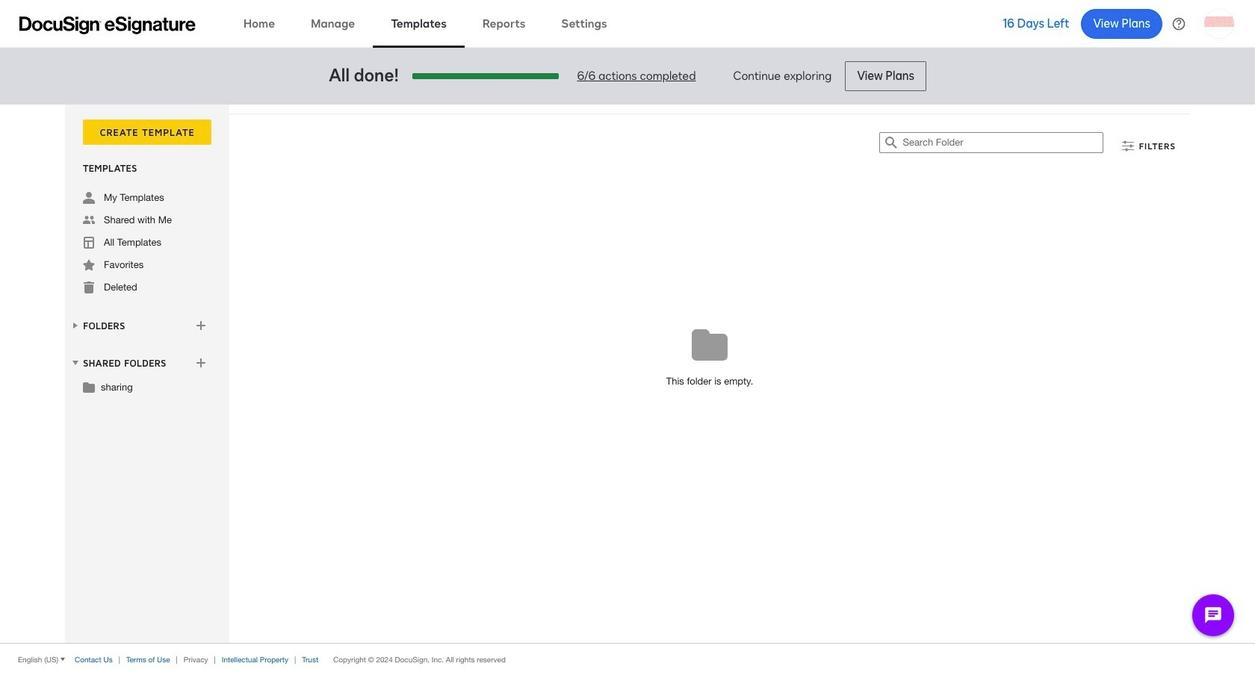 Task type: locate. For each thing, give the bounding box(es) containing it.
folder image
[[83, 381, 95, 393]]

view folders image
[[70, 320, 81, 332]]

templates image
[[83, 237, 95, 249]]

star filled image
[[83, 259, 95, 271]]

your uploaded profile image image
[[1205, 9, 1235, 38]]

secondary navigation region
[[65, 105, 1194, 644]]

trash image
[[83, 282, 95, 294]]

docusign esignature image
[[19, 16, 196, 34]]

Search Folder text field
[[903, 133, 1104, 152]]



Task type: vqa. For each thing, say whether or not it's contained in the screenshot.
templates icon
yes



Task type: describe. For each thing, give the bounding box(es) containing it.
user image
[[83, 192, 95, 204]]

shared image
[[83, 215, 95, 226]]

view shared folders image
[[70, 357, 81, 369]]

more info region
[[0, 644, 1256, 676]]



